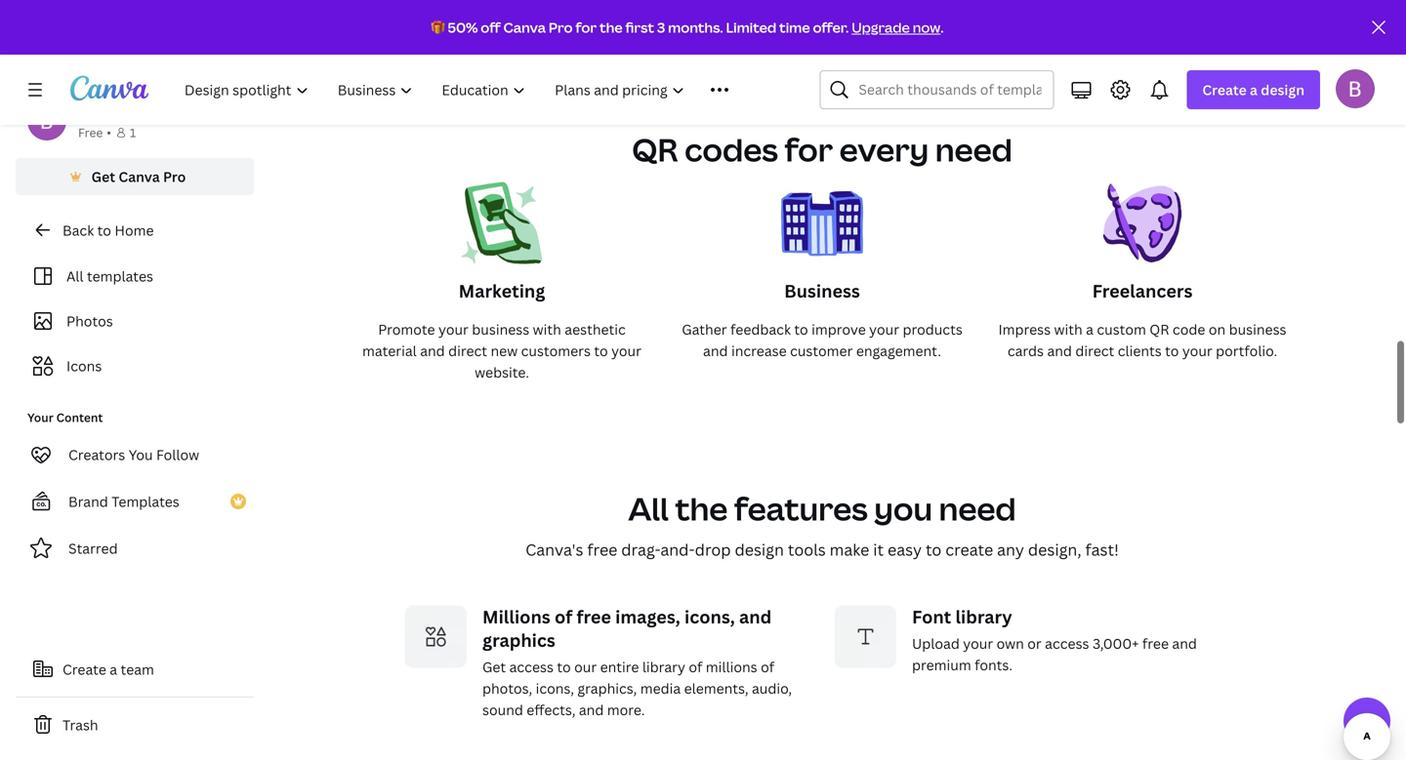 Task type: vqa. For each thing, say whether or not it's contained in the screenshot.
Competitor Analysis button
no



Task type: describe. For each thing, give the bounding box(es) containing it.
now
[[913, 18, 941, 37]]

creators you follow
[[68, 446, 199, 464]]

your inside gather feedback to improve your products and increase customer engagement.
[[869, 320, 899, 339]]

graphics
[[482, 629, 555, 653]]

free
[[78, 125, 103, 141]]

1 vertical spatial qr
[[632, 128, 678, 171]]

get inside millions of free images, icons, and graphics get access to our entire library of millions of photos, icons, graphics, media elements, audio, sound effects, and more.
[[482, 658, 506, 677]]

qr inside impress with a custom qr code on business cards and direct clients to your portfolio.
[[1150, 320, 1169, 339]]

need for you
[[939, 488, 1016, 530]]

font library image
[[834, 606, 896, 668]]

first
[[625, 18, 654, 37]]

0 vertical spatial canva
[[503, 18, 546, 37]]

generate a qr code
[[869, 7, 1003, 25]]

trash link
[[16, 706, 254, 745]]

create a design button
[[1187, 70, 1320, 109]]

or
[[1028, 635, 1042, 653]]

months.
[[668, 18, 723, 37]]

home
[[115, 221, 154, 240]]

code
[[1173, 320, 1205, 339]]

free inside all the features you need canva's free drag-and-drop design tools make it easy to create any design, fast!
[[587, 540, 617, 560]]

upgrade now button
[[852, 18, 941, 37]]

your content
[[27, 410, 103, 426]]

back to home
[[62, 221, 154, 240]]

templates
[[87, 267, 153, 286]]

it
[[873, 540, 884, 560]]

promote
[[378, 320, 435, 339]]

offer.
[[813, 18, 849, 37]]

business
[[784, 279, 860, 303]]

customers
[[521, 342, 591, 360]]

fast!
[[1085, 540, 1119, 560]]

drop
[[695, 540, 731, 560]]

1 horizontal spatial icons,
[[685, 605, 735, 629]]

to inside impress with a custom qr code on business cards and direct clients to your portfolio.
[[1165, 342, 1179, 360]]

0 horizontal spatial for
[[576, 18, 597, 37]]

create for create a team
[[62, 661, 106, 679]]

you
[[129, 446, 153, 464]]

access inside font library upload your own or access 3,000+ free and premium fonts.
[[1045, 635, 1089, 653]]

custom
[[1097, 320, 1146, 339]]

3,000+
[[1093, 635, 1139, 653]]

to inside back to home link
[[97, 221, 111, 240]]

library inside millions of free images, icons, and graphics get access to our entire library of millions of photos, icons, graphics, media elements, audio, sound effects, and more.
[[642, 658, 685, 677]]

premium
[[912, 656, 971, 675]]

features
[[734, 488, 868, 530]]

business inside promote your business with aesthetic material and direct new customers to your website.
[[472, 320, 529, 339]]

marketing
[[459, 279, 545, 303]]

and down graphics,
[[579, 701, 604, 720]]

the inside all the features you need canva's free drag-and-drop design tools make it easy to create any design, fast!
[[675, 488, 728, 530]]

feedback
[[730, 320, 791, 339]]

all the features you need canva's free drag-and-drop design tools make it easy to create any design, fast!
[[525, 488, 1119, 560]]

3
[[657, 18, 665, 37]]

back to home link
[[16, 211, 254, 250]]

business image
[[781, 182, 863, 280]]

new
[[491, 342, 518, 360]]

icons link
[[27, 348, 242, 385]]

portfolio.
[[1216, 342, 1277, 360]]

effects,
[[527, 701, 576, 720]]

direct inside promote your business with aesthetic material and direct new customers to your website.
[[448, 342, 487, 360]]

make
[[830, 540, 869, 560]]

millions of free images, icons, and graphics get access to our entire library of millions of photos, icons, graphics, media elements, audio, sound effects, and more.
[[482, 605, 792, 720]]

1 horizontal spatial of
[[689, 658, 702, 677]]

your right promote
[[438, 320, 469, 339]]

a for team
[[110, 661, 117, 679]]

0 horizontal spatial of
[[555, 605, 572, 629]]

pro inside button
[[163, 167, 186, 186]]

improve
[[812, 320, 866, 339]]

images,
[[615, 605, 680, 629]]

code
[[968, 7, 1003, 25]]

with inside impress with a custom qr code on business cards and direct clients to your portfolio.
[[1054, 320, 1083, 339]]

your
[[27, 410, 53, 426]]

a for qr
[[934, 7, 942, 25]]

off
[[481, 18, 501, 37]]

create a team button
[[16, 650, 254, 689]]

customer
[[790, 342, 853, 360]]

time
[[779, 18, 810, 37]]

you
[[874, 488, 933, 530]]

Search search field
[[859, 71, 1041, 108]]

all for templates
[[66, 267, 83, 286]]

impress with a custom qr code on business cards and direct clients to your portfolio.
[[998, 320, 1287, 360]]

increase
[[731, 342, 787, 360]]

and inside impress with a custom qr code on business cards and direct clients to your portfolio.
[[1047, 342, 1072, 360]]

upload
[[912, 635, 960, 653]]

and inside gather feedback to improve your products and increase customer engagement.
[[703, 342, 728, 360]]

get inside button
[[91, 167, 115, 186]]

cards
[[1008, 342, 1044, 360]]

millions of free images, icons, and graphics image
[[404, 606, 467, 668]]

and inside promote your business with aesthetic material and direct new customers to your website.
[[420, 342, 445, 360]]

create a design
[[1202, 81, 1305, 99]]

upgrade
[[852, 18, 910, 37]]

a inside impress with a custom qr code on business cards and direct clients to your portfolio.
[[1086, 320, 1094, 339]]

gather feedback to improve your products and increase customer engagement.
[[682, 320, 963, 360]]

your down aesthetic
[[611, 342, 641, 360]]

tools
[[788, 540, 826, 560]]

fonts.
[[975, 656, 1013, 675]]

1
[[130, 125, 136, 141]]

canva inside button
[[119, 167, 160, 186]]

2 horizontal spatial of
[[761, 658, 774, 677]]

easy
[[888, 540, 922, 560]]

font
[[912, 605, 951, 629]]

trash
[[62, 716, 98, 735]]

engagement.
[[856, 342, 941, 360]]

and-
[[660, 540, 695, 560]]

qr inside generate a qr code "link"
[[945, 7, 965, 25]]

photos link
[[27, 303, 242, 340]]

a for design
[[1250, 81, 1258, 99]]



Task type: locate. For each thing, give the bounding box(es) containing it.
all inside all templates link
[[66, 267, 83, 286]]

1 vertical spatial library
[[642, 658, 685, 677]]

photos,
[[482, 680, 532, 698]]

millions
[[482, 605, 550, 629]]

icons, up millions
[[685, 605, 735, 629]]

qr left codes
[[632, 128, 678, 171]]

gather
[[682, 320, 727, 339]]

back
[[62, 221, 94, 240]]

bob builder image
[[1336, 69, 1375, 108]]

0 horizontal spatial access
[[509, 658, 554, 677]]

sound
[[482, 701, 523, 720]]

for
[[576, 18, 597, 37], [785, 128, 833, 171]]

0 horizontal spatial the
[[600, 18, 623, 37]]

design
[[1261, 81, 1305, 99], [735, 540, 784, 560]]

0 horizontal spatial get
[[91, 167, 115, 186]]

get up photos,
[[482, 658, 506, 677]]

any
[[997, 540, 1024, 560]]

library up media
[[642, 658, 685, 677]]

design inside dropdown button
[[1261, 81, 1305, 99]]

starred
[[68, 540, 118, 558]]

get canva pro
[[91, 167, 186, 186]]

icons
[[66, 357, 102, 375]]

access
[[1045, 635, 1089, 653], [509, 658, 554, 677]]

a inside dropdown button
[[1250, 81, 1258, 99]]

need for every
[[935, 128, 1013, 171]]

1 horizontal spatial business
[[1229, 320, 1287, 339]]

pro
[[549, 18, 573, 37], [163, 167, 186, 186]]

graphics,
[[577, 680, 637, 698]]

create a team
[[62, 661, 154, 679]]

1 vertical spatial canva
[[119, 167, 160, 186]]

limited
[[726, 18, 776, 37]]

icons, up effects,
[[536, 680, 574, 698]]

pro up back to home link
[[163, 167, 186, 186]]

library
[[955, 605, 1012, 629], [642, 658, 685, 677]]

to up customer
[[794, 320, 808, 339]]

a
[[934, 7, 942, 25], [1250, 81, 1258, 99], [1086, 320, 1094, 339], [110, 661, 117, 679]]

need up create
[[939, 488, 1016, 530]]

of right the millions
[[555, 605, 572, 629]]

0 vertical spatial qr
[[945, 7, 965, 25]]

of up audio,
[[761, 658, 774, 677]]

1 horizontal spatial create
[[1202, 81, 1247, 99]]

.
[[941, 18, 944, 37]]

direct left new
[[448, 342, 487, 360]]

direct inside impress with a custom qr code on business cards and direct clients to your portfolio.
[[1075, 342, 1114, 360]]

0 horizontal spatial with
[[533, 320, 561, 339]]

creators
[[68, 446, 125, 464]]

1 horizontal spatial design
[[1261, 81, 1305, 99]]

1 vertical spatial all
[[628, 488, 669, 530]]

1 vertical spatial icons,
[[536, 680, 574, 698]]

0 horizontal spatial business
[[472, 320, 529, 339]]

all up drag-
[[628, 488, 669, 530]]

on
[[1209, 320, 1226, 339]]

the left first at the top of page
[[600, 18, 623, 37]]

your down code
[[1182, 342, 1213, 360]]

starred link
[[16, 529, 254, 568]]

top level navigation element
[[172, 70, 773, 109], [172, 70, 773, 109]]

2 vertical spatial free
[[1142, 635, 1169, 653]]

and down promote
[[420, 342, 445, 360]]

0 horizontal spatial library
[[642, 658, 685, 677]]

1 vertical spatial design
[[735, 540, 784, 560]]

free left drag-
[[587, 540, 617, 560]]

0 horizontal spatial icons,
[[536, 680, 574, 698]]

0 vertical spatial design
[[1261, 81, 1305, 99]]

canva right off
[[503, 18, 546, 37]]

of
[[555, 605, 572, 629], [689, 658, 702, 677], [761, 658, 774, 677]]

to inside promote your business with aesthetic material and direct new customers to your website.
[[594, 342, 608, 360]]

0 horizontal spatial qr
[[632, 128, 678, 171]]

0 horizontal spatial direct
[[448, 342, 487, 360]]

icons,
[[685, 605, 735, 629], [536, 680, 574, 698]]

need down search search box
[[935, 128, 1013, 171]]

2 business from the left
[[1229, 320, 1287, 339]]

1 vertical spatial access
[[509, 658, 554, 677]]

to inside millions of free images, icons, and graphics get access to our entire library of millions of photos, icons, graphics, media elements, audio, sound effects, and more.
[[557, 658, 571, 677]]

1 horizontal spatial with
[[1054, 320, 1083, 339]]

create inside button
[[62, 661, 106, 679]]

a inside "link"
[[934, 7, 942, 25]]

own
[[997, 635, 1024, 653]]

all
[[66, 267, 83, 286], [628, 488, 669, 530]]

a inside button
[[110, 661, 117, 679]]

photos
[[66, 312, 113, 331]]

0 horizontal spatial all
[[66, 267, 83, 286]]

brand
[[68, 493, 108, 511]]

free inside font library upload your own or access 3,000+ free and premium fonts.
[[1142, 635, 1169, 653]]

with inside promote your business with aesthetic material and direct new customers to your website.
[[533, 320, 561, 339]]

products
[[903, 320, 963, 339]]

to right the easy
[[926, 540, 942, 560]]

free right the 3,000+
[[1142, 635, 1169, 653]]

get down •
[[91, 167, 115, 186]]

need inside all the features you need canva's free drag-and-drop design tools make it easy to create any design, fast!
[[939, 488, 1016, 530]]

0 vertical spatial access
[[1045, 635, 1089, 653]]

1 vertical spatial the
[[675, 488, 728, 530]]

with right "impress"
[[1054, 320, 1083, 339]]

1 horizontal spatial all
[[628, 488, 669, 530]]

every
[[839, 128, 929, 171]]

freelancers image
[[1101, 182, 1183, 280]]

team
[[121, 661, 154, 679]]

0 vertical spatial library
[[955, 605, 1012, 629]]

1 horizontal spatial library
[[955, 605, 1012, 629]]

None search field
[[820, 70, 1054, 109]]

1 horizontal spatial the
[[675, 488, 728, 530]]

the
[[600, 18, 623, 37], [675, 488, 728, 530]]

2 vertical spatial qr
[[1150, 320, 1169, 339]]

1 horizontal spatial access
[[1045, 635, 1089, 653]]

design inside all the features you need canva's free drag-and-drop design tools make it easy to create any design, fast!
[[735, 540, 784, 560]]

canva's
[[525, 540, 583, 560]]

to down code
[[1165, 342, 1179, 360]]

1 horizontal spatial for
[[785, 128, 833, 171]]

🎁
[[431, 18, 445, 37]]

to right back at the top of the page
[[97, 221, 111, 240]]

our
[[574, 658, 597, 677]]

qr right .
[[945, 7, 965, 25]]

0 vertical spatial the
[[600, 18, 623, 37]]

all inside all the features you need canva's free drag-and-drop design tools make it easy to create any design, fast!
[[628, 488, 669, 530]]

direct down custom
[[1075, 342, 1114, 360]]

free inside millions of free images, icons, and graphics get access to our entire library of millions of photos, icons, graphics, media elements, audio, sound effects, and more.
[[577, 605, 611, 629]]

brand templates
[[68, 493, 179, 511]]

follow
[[156, 446, 199, 464]]

1 vertical spatial create
[[62, 661, 106, 679]]

all left "templates"
[[66, 267, 83, 286]]

1 vertical spatial need
[[939, 488, 1016, 530]]

marketing image
[[461, 182, 543, 280]]

1 horizontal spatial canva
[[503, 18, 546, 37]]

to left our
[[557, 658, 571, 677]]

material
[[362, 342, 417, 360]]

the up drop
[[675, 488, 728, 530]]

0 vertical spatial for
[[576, 18, 597, 37]]

to down aesthetic
[[594, 342, 608, 360]]

impress
[[998, 320, 1051, 339]]

library up own
[[955, 605, 1012, 629]]

0 horizontal spatial design
[[735, 540, 784, 560]]

for left first at the top of page
[[576, 18, 597, 37]]

business up portfolio.
[[1229, 320, 1287, 339]]

to inside all the features you need canva's free drag-and-drop design tools make it easy to create any design, fast!
[[926, 540, 942, 560]]

content
[[56, 410, 103, 426]]

create
[[1202, 81, 1247, 99], [62, 661, 106, 679]]

your up fonts.
[[963, 635, 993, 653]]

all for the
[[628, 488, 669, 530]]

with
[[533, 320, 561, 339], [1054, 320, 1083, 339]]

website.
[[475, 363, 529, 382]]

1 direct from the left
[[448, 342, 487, 360]]

media
[[640, 680, 681, 698]]

canva down 1
[[119, 167, 160, 186]]

free
[[587, 540, 617, 560], [577, 605, 611, 629], [1142, 635, 1169, 653]]

1 horizontal spatial qr
[[945, 7, 965, 25]]

1 business from the left
[[472, 320, 529, 339]]

freelancers
[[1092, 279, 1193, 303]]

1 with from the left
[[533, 320, 561, 339]]

and inside font library upload your own or access 3,000+ free and premium fonts.
[[1172, 635, 1197, 653]]

1 horizontal spatial direct
[[1075, 342, 1114, 360]]

to inside gather feedback to improve your products and increase customer engagement.
[[794, 320, 808, 339]]

your inside impress with a custom qr code on business cards and direct clients to your portfolio.
[[1182, 342, 1213, 360]]

1 vertical spatial pro
[[163, 167, 186, 186]]

brand templates link
[[16, 482, 254, 521]]

to
[[97, 221, 111, 240], [794, 320, 808, 339], [594, 342, 608, 360], [1165, 342, 1179, 360], [926, 540, 942, 560], [557, 658, 571, 677]]

2 horizontal spatial qr
[[1150, 320, 1169, 339]]

business up new
[[472, 320, 529, 339]]

for left "every"
[[785, 128, 833, 171]]

font library upload your own or access 3,000+ free and premium fonts.
[[912, 605, 1197, 675]]

templates
[[112, 493, 179, 511]]

50%
[[448, 18, 478, 37]]

and right the 3,000+
[[1172, 635, 1197, 653]]

and down gather at the top
[[703, 342, 728, 360]]

get canva pro button
[[16, 158, 254, 195]]

all templates
[[66, 267, 153, 286]]

2 with from the left
[[1054, 320, 1083, 339]]

codes
[[685, 128, 778, 171]]

1 horizontal spatial pro
[[549, 18, 573, 37]]

0 vertical spatial create
[[1202, 81, 1247, 99]]

design right drop
[[735, 540, 784, 560]]

elements,
[[684, 680, 749, 698]]

generate a qr code link
[[853, 0, 1018, 36]]

qr
[[945, 7, 965, 25], [632, 128, 678, 171], [1150, 320, 1169, 339]]

qr up clients
[[1150, 320, 1169, 339]]

0 vertical spatial free
[[587, 540, 617, 560]]

0 vertical spatial pro
[[549, 18, 573, 37]]

your
[[438, 320, 469, 339], [869, 320, 899, 339], [611, 342, 641, 360], [1182, 342, 1213, 360], [963, 635, 993, 653]]

access right "or"
[[1045, 635, 1089, 653]]

0 horizontal spatial create
[[62, 661, 106, 679]]

create inside dropdown button
[[1202, 81, 1247, 99]]

0 vertical spatial all
[[66, 267, 83, 286]]

your up engagement.
[[869, 320, 899, 339]]

access inside millions of free images, icons, and graphics get access to our entire library of millions of photos, icons, graphics, media elements, audio, sound effects, and more.
[[509, 658, 554, 677]]

of up elements,
[[689, 658, 702, 677]]

pro right off
[[549, 18, 573, 37]]

1 vertical spatial for
[[785, 128, 833, 171]]

0 vertical spatial icons,
[[685, 605, 735, 629]]

access down graphics
[[509, 658, 554, 677]]

1 vertical spatial free
[[577, 605, 611, 629]]

1 vertical spatial get
[[482, 658, 506, 677]]

business
[[472, 320, 529, 339], [1229, 320, 1287, 339]]

0 vertical spatial get
[[91, 167, 115, 186]]

and up millions
[[739, 605, 772, 629]]

business inside impress with a custom qr code on business cards and direct clients to your portfolio.
[[1229, 320, 1287, 339]]

0 vertical spatial need
[[935, 128, 1013, 171]]

0 horizontal spatial canva
[[119, 167, 160, 186]]

2 direct from the left
[[1075, 342, 1114, 360]]

audio,
[[752, 680, 792, 698]]

design,
[[1028, 540, 1082, 560]]

and right cards
[[1047, 342, 1072, 360]]

0 horizontal spatial pro
[[163, 167, 186, 186]]

millions
[[706, 658, 757, 677]]

•
[[107, 125, 111, 141]]

library inside font library upload your own or access 3,000+ free and premium fonts.
[[955, 605, 1012, 629]]

design left bob builder image
[[1261, 81, 1305, 99]]

drag-
[[621, 540, 660, 560]]

creators you follow link
[[16, 436, 254, 475]]

free up our
[[577, 605, 611, 629]]

and
[[420, 342, 445, 360], [703, 342, 728, 360], [1047, 342, 1072, 360], [739, 605, 772, 629], [1172, 635, 1197, 653], [579, 701, 604, 720]]

create for create a design
[[1202, 81, 1247, 99]]

your inside font library upload your own or access 3,000+ free and premium fonts.
[[963, 635, 993, 653]]

1 horizontal spatial get
[[482, 658, 506, 677]]

with up customers
[[533, 320, 561, 339]]



